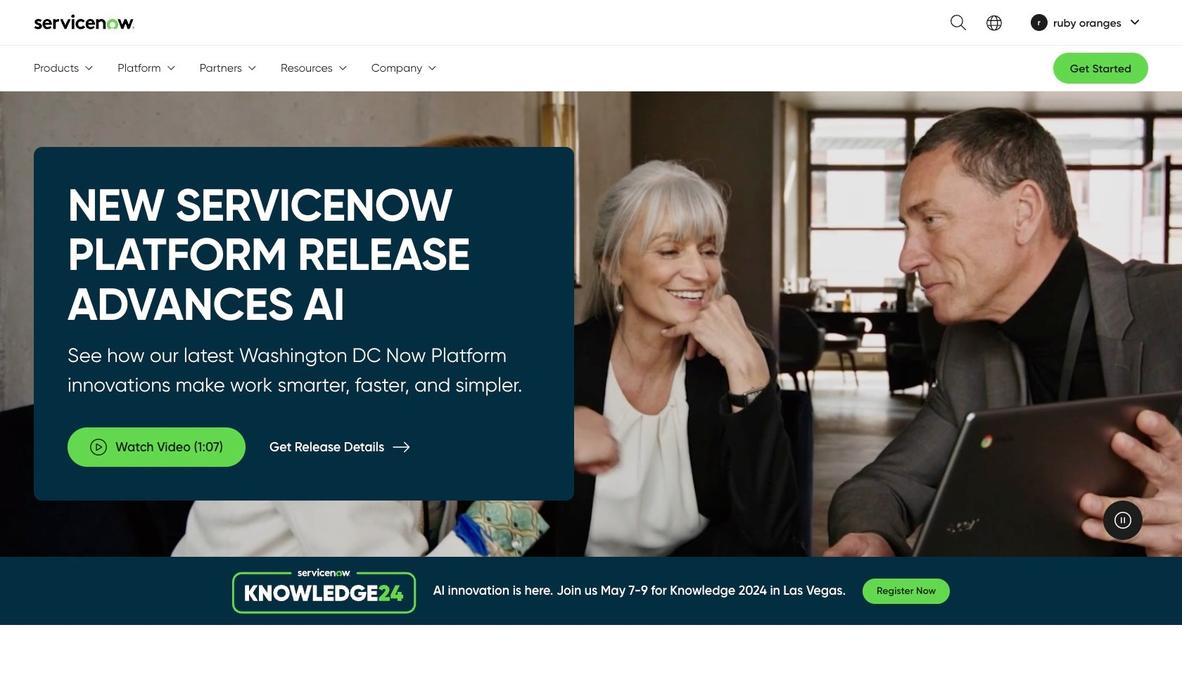 Task type: describe. For each thing, give the bounding box(es) containing it.
pause ambient video element
[[1104, 501, 1143, 541]]

servicenow image
[[34, 14, 135, 29]]

search image
[[943, 6, 966, 39]]



Task type: vqa. For each thing, say whether or not it's contained in the screenshot.
top For
no



Task type: locate. For each thing, give the bounding box(es) containing it.
arc image
[[1131, 17, 1140, 28]]

pause ambient video image
[[1115, 513, 1132, 529]]



